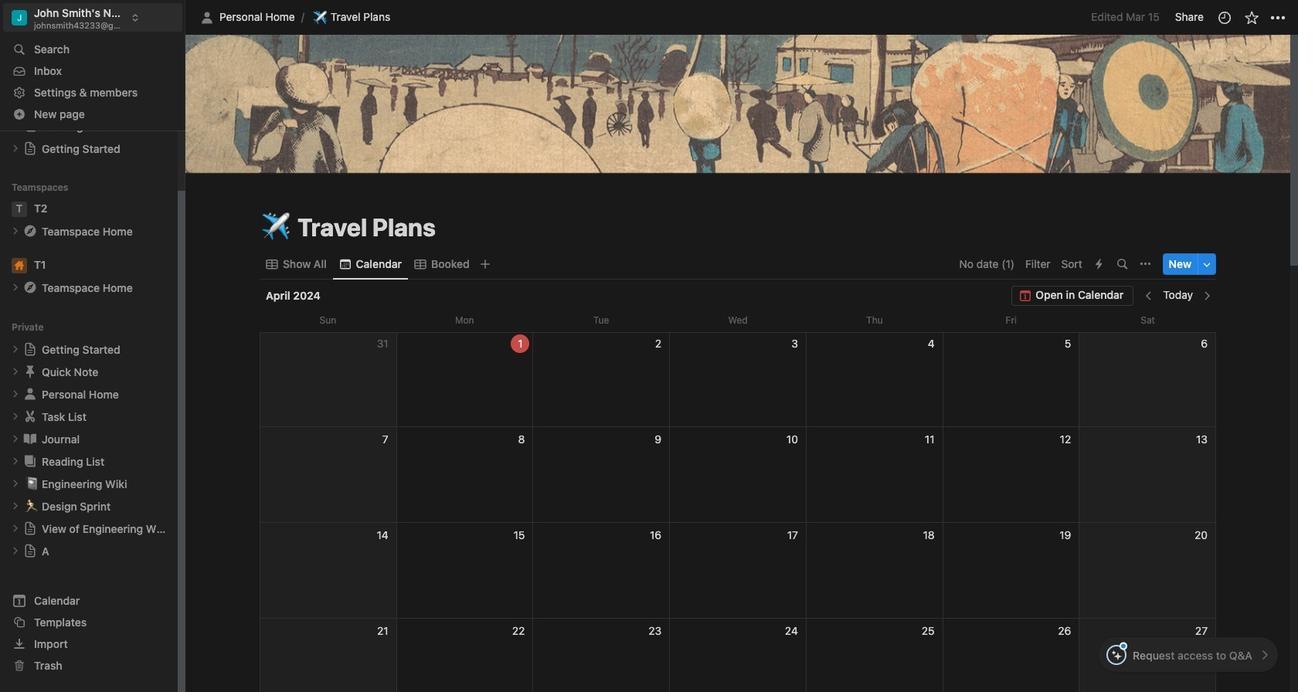 Task type: vqa. For each thing, say whether or not it's contained in the screenshot.
first Open icon from the bottom
yes



Task type: describe. For each thing, give the bounding box(es) containing it.
📓 image
[[25, 475, 39, 493]]

2 open image from the top
[[11, 412, 20, 422]]

🏃 image
[[25, 497, 39, 515]]

3 tab from the left
[[408, 253, 476, 275]]

8 open image from the top
[[11, 547, 20, 556]]

5 open image from the top
[[11, 524, 20, 534]]

5 open image from the top
[[11, 390, 20, 399]]

3 open image from the top
[[11, 435, 20, 444]]

favorite image
[[1244, 10, 1260, 25]]

1 open image from the top
[[11, 227, 20, 236]]

updates image
[[1217, 10, 1233, 25]]

4 open image from the top
[[11, 367, 20, 377]]

next month image
[[1202, 290, 1213, 301]]



Task type: locate. For each thing, give the bounding box(es) containing it.
1 tab from the left
[[260, 253, 333, 275]]

open image
[[11, 144, 20, 153], [11, 283, 20, 292], [11, 345, 20, 354], [11, 367, 20, 377], [11, 390, 20, 399], [11, 480, 20, 489], [11, 502, 20, 511], [11, 547, 20, 556]]

✈️ image
[[262, 210, 290, 246]]

tab
[[260, 253, 333, 275], [333, 253, 408, 275], [408, 253, 476, 275]]

1 open image from the top
[[11, 144, 20, 153]]

previous month image
[[1144, 290, 1155, 301]]

2 open image from the top
[[11, 283, 20, 292]]

create and view automations image
[[1096, 259, 1103, 269]]

7 open image from the top
[[11, 502, 20, 511]]

3 open image from the top
[[11, 345, 20, 354]]

change page icon image
[[23, 142, 37, 156], [22, 224, 38, 239], [22, 280, 38, 296], [23, 343, 37, 357], [22, 364, 38, 380], [22, 387, 38, 402], [22, 409, 38, 425], [22, 432, 38, 447], [22, 454, 38, 469], [23, 522, 37, 536], [23, 544, 37, 558]]

open image
[[11, 227, 20, 236], [11, 412, 20, 422], [11, 435, 20, 444], [11, 457, 20, 466], [11, 524, 20, 534]]

6 open image from the top
[[11, 480, 20, 489]]

t image
[[12, 202, 27, 217]]

tab list
[[260, 249, 955, 280]]

2 tab from the left
[[333, 253, 408, 275]]

4 open image from the top
[[11, 457, 20, 466]]

✈️ image
[[313, 8, 327, 26]]



